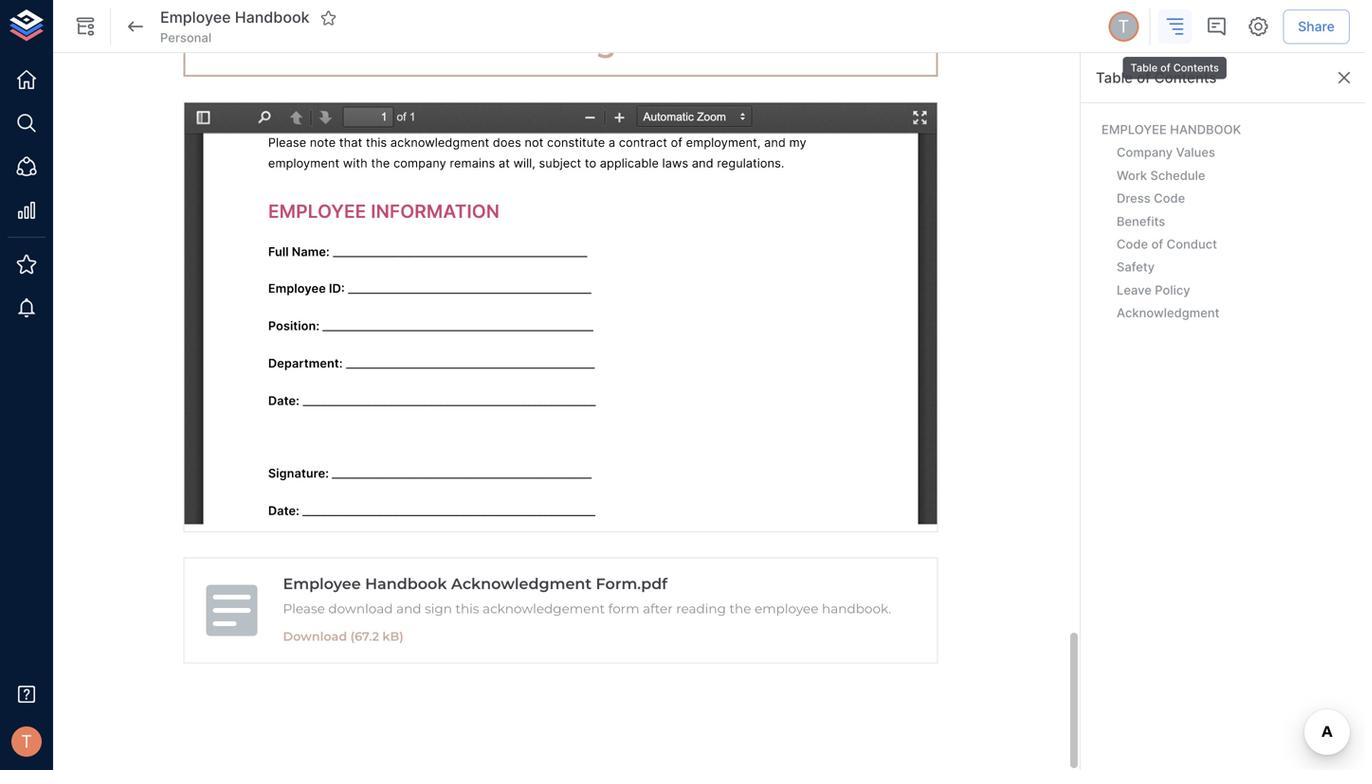 Task type: locate. For each thing, give the bounding box(es) containing it.
0 horizontal spatial code
[[1117, 237, 1148, 252]]

handbook inside employee handbook acknowledgment form.pdf please download and sign this acknowledgement form after reading the employee handbook.
[[365, 575, 447, 594]]

code down schedule
[[1154, 191, 1185, 206]]

employee
[[755, 602, 819, 617]]

1 vertical spatial code
[[1117, 237, 1148, 252]]

code up safety
[[1117, 237, 1148, 252]]

t
[[1118, 16, 1129, 37], [21, 732, 32, 753]]

go back image
[[124, 15, 147, 38]]

of down benefits
[[1152, 237, 1164, 252]]

1 vertical spatial t
[[21, 732, 32, 753]]

handbook
[[235, 8, 310, 27], [365, 575, 447, 594]]

acknowledgment
[[420, 23, 701, 60], [1117, 306, 1220, 321], [451, 575, 592, 594]]

download
[[283, 630, 347, 644]]

1 horizontal spatial t
[[1118, 16, 1129, 37]]

)
[[399, 630, 404, 644]]

this
[[456, 602, 479, 617]]

1 vertical spatial employee
[[283, 575, 361, 594]]

handbook for employee handbook
[[235, 8, 310, 27]]

0 vertical spatial handbook
[[235, 8, 310, 27]]

employee for employee handbook
[[160, 8, 231, 27]]

0 horizontal spatial employee
[[160, 8, 231, 27]]

0 vertical spatial t
[[1118, 16, 1129, 37]]

table of contents
[[1131, 62, 1219, 74], [1096, 69, 1217, 86]]

1 vertical spatial acknowledgment
[[1117, 306, 1220, 321]]

2 vertical spatial acknowledgment
[[451, 575, 592, 594]]

handbook up and
[[365, 575, 447, 594]]

dress code link
[[1111, 187, 1339, 210]]

1 horizontal spatial code
[[1154, 191, 1185, 206]]

1 horizontal spatial t button
[[1106, 9, 1142, 45]]

employee up the "please"
[[283, 575, 361, 594]]

0 vertical spatial acknowledgment
[[420, 23, 701, 60]]

of up employee
[[1137, 69, 1151, 86]]

form
[[608, 602, 640, 617]]

1 vertical spatial t button
[[6, 721, 47, 763]]

employee up personal at top
[[160, 8, 231, 27]]

contents
[[1173, 62, 1219, 74], [1154, 69, 1217, 86]]

of
[[1161, 62, 1171, 74], [1137, 69, 1151, 86], [1152, 237, 1164, 252]]

1 vertical spatial handbook
[[365, 575, 447, 594]]

contents inside "tooltip"
[[1173, 62, 1219, 74]]

employee
[[160, 8, 231, 27], [283, 575, 361, 594]]

company values link
[[1111, 141, 1339, 164]]

kb
[[382, 630, 399, 644]]

schedule
[[1151, 168, 1205, 183]]

0 vertical spatial code
[[1154, 191, 1185, 206]]

employee handbook company values work schedule dress code benefits code of conduct safety leave policy acknowledgment
[[1102, 122, 1241, 321]]

policy
[[1155, 283, 1190, 298]]

t button
[[1106, 9, 1142, 45], [6, 721, 47, 763]]

1 horizontal spatial handbook
[[365, 575, 447, 594]]

0 horizontal spatial t
[[21, 732, 32, 753]]

employee inside employee handbook acknowledgment form.pdf please download and sign this acknowledgement form after reading the employee handbook.
[[283, 575, 361, 594]]

safety link
[[1111, 256, 1339, 279]]

code
[[1154, 191, 1185, 206], [1117, 237, 1148, 252]]

handbook left "favorite" image
[[235, 8, 310, 27]]

contents down comments icon
[[1173, 62, 1219, 74]]

sign
[[425, 602, 452, 617]]

table
[[1131, 62, 1158, 74], [1096, 69, 1133, 86]]

leave
[[1117, 283, 1152, 298]]

0 horizontal spatial t button
[[6, 721, 47, 763]]

1 horizontal spatial employee
[[283, 575, 361, 594]]

settings image
[[1247, 15, 1270, 38]]

share button
[[1283, 9, 1350, 44]]

table inside "tooltip"
[[1131, 62, 1158, 74]]

handbook
[[1170, 122, 1241, 137]]

download ( 67.2 kb )
[[283, 630, 404, 644]]

company
[[1117, 145, 1173, 160]]

of down table of contents icon
[[1161, 62, 1171, 74]]

dress
[[1117, 191, 1151, 206]]

work
[[1117, 168, 1147, 183]]

0 vertical spatial employee
[[160, 8, 231, 27]]

0 horizontal spatial handbook
[[235, 8, 310, 27]]



Task type: describe. For each thing, give the bounding box(es) containing it.
acknowledgment link
[[1111, 302, 1339, 325]]

share
[[1298, 18, 1335, 34]]

personal link
[[160, 29, 211, 47]]

comments image
[[1205, 15, 1228, 38]]

download
[[328, 602, 393, 617]]

conduct
[[1167, 237, 1217, 252]]

after
[[643, 602, 673, 617]]

acknowledgment inside employee handbook company values work schedule dress code benefits code of conduct safety leave policy acknowledgment
[[1117, 306, 1220, 321]]

table of contents inside "tooltip"
[[1131, 62, 1219, 74]]

reading
[[676, 602, 726, 617]]

benefits link
[[1111, 210, 1339, 233]]

employee handbook
[[160, 8, 310, 27]]

handbook.
[[822, 602, 891, 617]]

personal
[[160, 30, 211, 45]]

of inside employee handbook company values work schedule dress code benefits code of conduct safety leave policy acknowledgment
[[1152, 237, 1164, 252]]

employee handbook link
[[1096, 119, 1339, 141]]

form.pdf
[[596, 575, 668, 594]]

code of conduct link
[[1111, 233, 1339, 256]]

table of contents image
[[1164, 15, 1186, 38]]

table of contents tooltip
[[1121, 44, 1229, 81]]

values
[[1176, 145, 1215, 160]]

work schedule link
[[1111, 164, 1339, 187]]

leave policy link
[[1111, 279, 1339, 302]]

and
[[396, 602, 421, 617]]

employee for employee handbook acknowledgment form.pdf please download and sign this acknowledgement form after reading the employee handbook.
[[283, 575, 361, 594]]

employee handbook acknowledgment form.pdf please download and sign this acknowledgement form after reading the employee handbook.
[[283, 575, 891, 617]]

employee
[[1102, 122, 1167, 137]]

(
[[350, 630, 355, 644]]

contents down table of contents icon
[[1154, 69, 1217, 86]]

the
[[730, 602, 751, 617]]

show wiki image
[[74, 15, 97, 38]]

safety
[[1117, 260, 1155, 275]]

benefits
[[1117, 214, 1165, 229]]

0 vertical spatial t button
[[1106, 9, 1142, 45]]

acknowledgment inside employee handbook acknowledgment form.pdf please download and sign this acknowledgement form after reading the employee handbook.
[[451, 575, 592, 594]]

67.2
[[355, 630, 379, 644]]

please
[[283, 602, 325, 617]]

acknowledgement
[[483, 602, 605, 617]]

of inside "tooltip"
[[1161, 62, 1171, 74]]

handbook for employee handbook acknowledgment form.pdf please download and sign this acknowledgement form after reading the employee handbook.
[[365, 575, 447, 594]]

favorite image
[[320, 9, 337, 26]]



Task type: vqa. For each thing, say whether or not it's contained in the screenshot.
Schedule
yes



